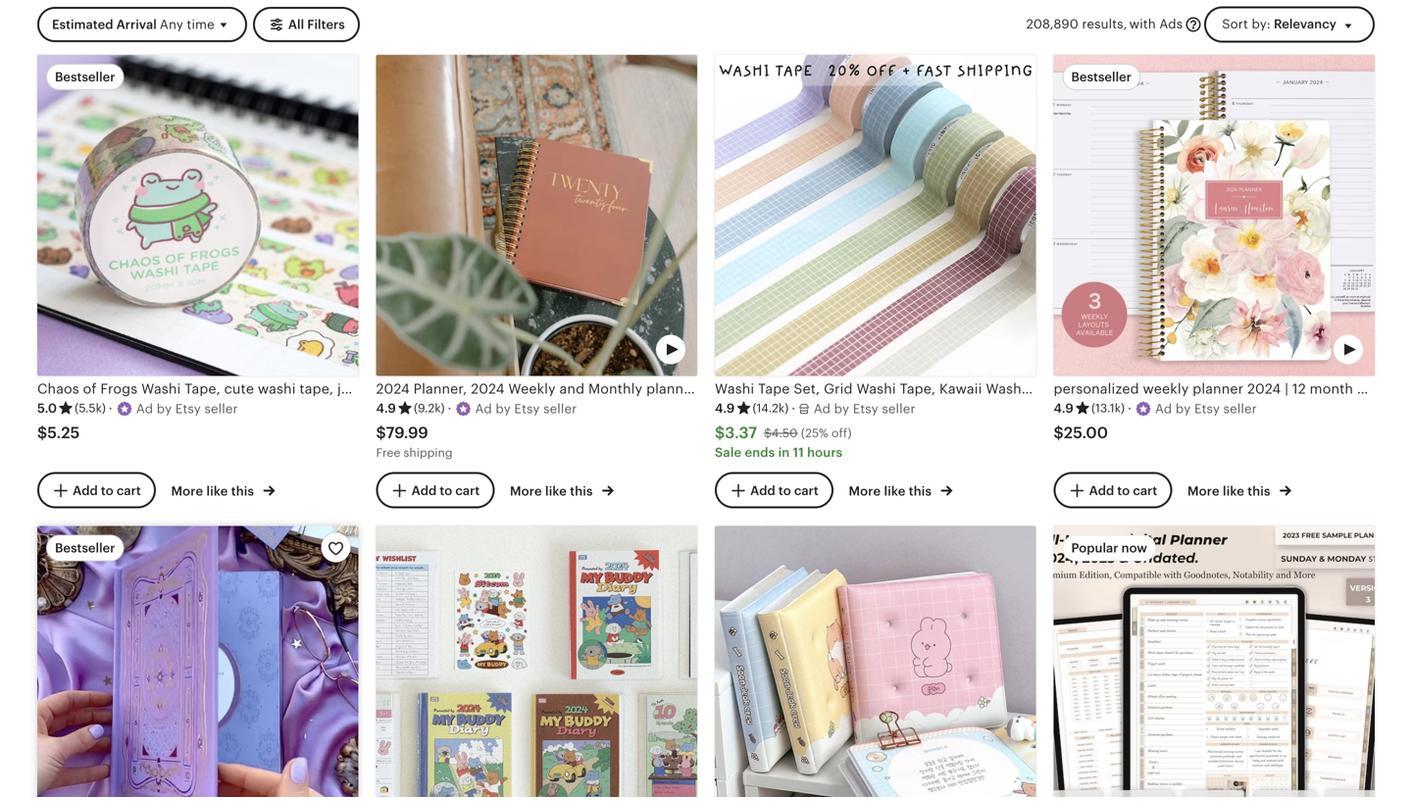 Task type: describe. For each thing, give the bounding box(es) containing it.
3 add to cart from the left
[[751, 484, 819, 498]]

digital planner - goodnotes, ipad, notability | daily, weekly, monthly | 2024-2025 | undated | digital planner 2024 2025 undated ipad image
[[1054, 526, 1376, 798]]

(9.2k)
[[414, 402, 445, 415]]

· for 79.99
[[448, 401, 452, 416]]

washi tape set, grid washi tape, kawaii washi tape, scrapbooking planner tape, cute stationery washi tape, bullet journal tape variety pack image
[[715, 55, 1037, 376]]

this for 79.99
[[570, 484, 593, 499]]

· for 25.00
[[1128, 401, 1132, 416]]

any
[[160, 17, 183, 32]]

3 this from the left
[[909, 484, 932, 499]]

estimated arrival any time
[[52, 17, 215, 32]]

$ for 3.37
[[715, 424, 725, 442]]

4.9 for 79.99
[[376, 401, 396, 416]]

ads
[[1160, 17, 1184, 32]]

add to cart button for 5.25
[[37, 472, 156, 509]]

this for 25.00
[[1248, 484, 1271, 499]]

3 add from the left
[[751, 484, 776, 498]]

more for 5.25
[[171, 484, 203, 499]]

add to cart button for 25.00
[[1054, 472, 1173, 509]]

2024 my buddy calendar diary with sticker set- year organizer planners/ birthday, holiday gift- unique illust design-korea brand image
[[376, 526, 698, 798]]

3 4.9 from the left
[[1054, 401, 1074, 416]]

popular
[[1072, 541, 1119, 556]]

add to cart for 79.99
[[412, 484, 480, 498]]

3 add to cart button from the left
[[715, 472, 834, 509]]

estimated
[[52, 17, 113, 32]]

sale
[[715, 445, 742, 460]]

cart for 5.25
[[117, 484, 141, 498]]

add to cart button for 79.99
[[376, 472, 495, 509]]

3 like from the left
[[885, 484, 906, 499]]

with
[[1130, 17, 1157, 32]]

this for 5.25
[[231, 484, 254, 499]]

$ 25.00
[[1054, 424, 1109, 442]]

shipping
[[404, 446, 453, 460]]

product video element for the 2024 planner, 2024 weekly and monthly planner, horizontal layout, self care planner for men and women, gift for her, best friend gift image
[[376, 55, 698, 376]]

add for 25.00
[[1090, 484, 1115, 498]]

free
[[376, 446, 401, 460]]

arrival
[[116, 17, 157, 32]]

208,890
[[1027, 17, 1079, 32]]

more for 25.00
[[1188, 484, 1220, 499]]

like for 25.00
[[1223, 484, 1245, 499]]

more like this for 79.99
[[510, 484, 596, 499]]

popular now
[[1072, 541, 1148, 556]]

bestseller link
[[37, 526, 359, 798]]

5.25
[[47, 424, 80, 442]]

$ for 5.25
[[37, 424, 47, 442]]

3 more like this link from the left
[[849, 480, 953, 501]]

all
[[288, 17, 304, 32]]

· for 5.25
[[109, 401, 113, 416]]

(13.1k)
[[1092, 402, 1125, 415]]

3 more like this from the left
[[849, 484, 935, 499]]

relevancy
[[1274, 17, 1337, 32]]

popular now link
[[1054, 526, 1376, 798]]

3.37
[[725, 424, 758, 442]]

4.50
[[772, 427, 798, 440]]

2024 planner, 2024 weekly and monthly planner, horizontal layout, self care planner for men and women, gift for her, best friend gift image
[[376, 55, 698, 376]]

product video element for literati notebook - wisteria image
[[37, 526, 359, 798]]

literati notebook - wisteria image
[[37, 526, 359, 798]]

sort
[[1223, 17, 1249, 32]]

$ 79.99 free shipping
[[376, 424, 453, 460]]

cart for 25.00
[[1134, 484, 1158, 498]]

4.9 for 3.37
[[715, 401, 735, 416]]



Task type: vqa. For each thing, say whether or not it's contained in the screenshot.
the Highest
no



Task type: locate. For each thing, give the bounding box(es) containing it.
(14.2k)
[[753, 402, 789, 415]]

to down shipping
[[440, 484, 453, 498]]

2024 puff cute planner/ calendar- 365 plan diary-school/ student/ office holiday gift,  christmas gift, korea stationary adorable notebook image
[[715, 526, 1037, 798]]

· right (9.2k)
[[448, 401, 452, 416]]

in
[[779, 445, 790, 460]]

more for 79.99
[[510, 484, 542, 499]]

3 more from the left
[[849, 484, 881, 499]]

to for 79.99
[[440, 484, 453, 498]]

1 4.9 from the left
[[376, 401, 396, 416]]

$
[[37, 424, 47, 442], [376, 424, 386, 442], [715, 424, 725, 442], [1054, 424, 1064, 442], [764, 427, 772, 440]]

· right (5.5k) at left
[[109, 401, 113, 416]]

3 cart from the left
[[795, 484, 819, 498]]

ends
[[745, 445, 775, 460]]

1 · from the left
[[109, 401, 113, 416]]

1 more from the left
[[171, 484, 203, 499]]

4.9
[[376, 401, 396, 416], [715, 401, 735, 416], [1054, 401, 1074, 416]]

personalized weekly planner 2024 | 12 month calendar | 6x9 weekly planner 2023-2024 | custom agenda | 2024 planner | flirty florals blush image
[[1054, 55, 1376, 376]]

this
[[231, 484, 254, 499], [570, 484, 593, 499], [909, 484, 932, 499], [1248, 484, 1271, 499]]

by:
[[1252, 17, 1271, 32]]

chaos of frogs washi tape, cute washi tape, journaling tape, frog washi tape, stationery tape, cute frogs, japanese washi tape, kawaii art image
[[37, 55, 359, 376]]

4 add from the left
[[1090, 484, 1115, 498]]

4.9 up $ 25.00
[[1054, 401, 1074, 416]]

3 · from the left
[[792, 401, 796, 416]]

$ 3.37 $ 4.50 (25% off) sale ends in 11 hours
[[715, 424, 852, 460]]

4.9 up 3.37
[[715, 401, 735, 416]]

2 more from the left
[[510, 484, 542, 499]]

4 to from the left
[[1118, 484, 1131, 498]]

(25%
[[801, 427, 829, 440]]

$ 5.25
[[37, 424, 80, 442]]

4 add to cart button from the left
[[1054, 472, 1173, 509]]

to for 25.00
[[1118, 484, 1131, 498]]

4 cart from the left
[[1134, 484, 1158, 498]]

4 like from the left
[[1223, 484, 1245, 499]]

1 to from the left
[[101, 484, 114, 498]]

1 add to cart button from the left
[[37, 472, 156, 509]]

1 add from the left
[[73, 484, 98, 498]]

2 add to cart button from the left
[[376, 472, 495, 509]]

11
[[793, 445, 804, 460]]

add to cart for 25.00
[[1090, 484, 1158, 498]]

add up the popular
[[1090, 484, 1115, 498]]

79.99
[[386, 424, 429, 442]]

·
[[109, 401, 113, 416], [448, 401, 452, 416], [792, 401, 796, 416], [1128, 401, 1132, 416]]

now
[[1122, 541, 1148, 556]]

add down 5.25
[[73, 484, 98, 498]]

all filters
[[288, 17, 345, 32]]

2 · from the left
[[448, 401, 452, 416]]

4 more like this link from the left
[[1188, 480, 1292, 501]]

add to cart button down shipping
[[376, 472, 495, 509]]

more
[[171, 484, 203, 499], [510, 484, 542, 499], [849, 484, 881, 499], [1188, 484, 1220, 499]]

add to cart up now
[[1090, 484, 1158, 498]]

product video element
[[376, 55, 698, 376], [1054, 55, 1376, 376], [37, 526, 359, 798], [1054, 526, 1376, 798]]

time
[[187, 17, 215, 32]]

$ for 25.00
[[1054, 424, 1064, 442]]

like for 5.25
[[207, 484, 228, 499]]

add down ends
[[751, 484, 776, 498]]

2 like from the left
[[546, 484, 567, 499]]

0 horizontal spatial 4.9
[[376, 401, 396, 416]]

2 add from the left
[[412, 484, 437, 498]]

(5.5k)
[[75, 402, 106, 415]]

sort by: relevancy
[[1223, 17, 1337, 32]]

2 cart from the left
[[456, 484, 480, 498]]

add for 79.99
[[412, 484, 437, 498]]

25.00
[[1064, 424, 1109, 442]]

4 · from the left
[[1128, 401, 1132, 416]]

2 more like this link from the left
[[510, 480, 614, 501]]

to for 5.25
[[101, 484, 114, 498]]

add to cart button down 5.25
[[37, 472, 156, 509]]

like for 79.99
[[546, 484, 567, 499]]

cart for 79.99
[[456, 484, 480, 498]]

2 add to cart from the left
[[412, 484, 480, 498]]

all filters button
[[253, 7, 360, 43]]

4 this from the left
[[1248, 484, 1271, 499]]

product video element for personalized weekly planner 2024 | 12 month calendar | 6x9 weekly planner 2023-2024 | custom agenda | 2024 planner | flirty florals blush image
[[1054, 55, 1376, 376]]

add to cart button up the popular now
[[1054, 472, 1173, 509]]

· right (13.1k)
[[1128, 401, 1132, 416]]

4 more like this from the left
[[1188, 484, 1274, 499]]

off)
[[832, 427, 852, 440]]

1 add to cart from the left
[[73, 484, 141, 498]]

more like this
[[171, 484, 257, 499], [510, 484, 596, 499], [849, 484, 935, 499], [1188, 484, 1274, 499]]

to down (5.5k) at left
[[101, 484, 114, 498]]

4 add to cart from the left
[[1090, 484, 1158, 498]]

product video element for digital planner - goodnotes, ipad, notability | daily, weekly, monthly | 2024-2025 | undated | digital planner 2024 2025 undated ipad image
[[1054, 526, 1376, 798]]

· right (14.2k)
[[792, 401, 796, 416]]

add to cart button down in
[[715, 472, 834, 509]]

add down shipping
[[412, 484, 437, 498]]

1 this from the left
[[231, 484, 254, 499]]

2 horizontal spatial 4.9
[[1054, 401, 1074, 416]]

2 more like this from the left
[[510, 484, 596, 499]]

cart
[[117, 484, 141, 498], [456, 484, 480, 498], [795, 484, 819, 498], [1134, 484, 1158, 498]]

add to cart button
[[37, 472, 156, 509], [376, 472, 495, 509], [715, 472, 834, 509], [1054, 472, 1173, 509]]

more like this link
[[171, 480, 275, 501], [510, 480, 614, 501], [849, 480, 953, 501], [1188, 480, 1292, 501]]

more like this for 25.00
[[1188, 484, 1274, 499]]

add to cart down 5.25
[[73, 484, 141, 498]]

more like this link for 25.00
[[1188, 480, 1292, 501]]

208,890 results,
[[1027, 17, 1128, 32]]

more like this link for 5.25
[[171, 480, 275, 501]]

to down in
[[779, 484, 792, 498]]

2 this from the left
[[570, 484, 593, 499]]

1 more like this from the left
[[171, 484, 257, 499]]

with ads
[[1130, 17, 1184, 32]]

1 cart from the left
[[117, 484, 141, 498]]

1 more like this link from the left
[[171, 480, 275, 501]]

add for 5.25
[[73, 484, 98, 498]]

results,
[[1083, 17, 1128, 32]]

add to cart for 5.25
[[73, 484, 141, 498]]

1 horizontal spatial 4.9
[[715, 401, 735, 416]]

2 4.9 from the left
[[715, 401, 735, 416]]

add
[[73, 484, 98, 498], [412, 484, 437, 498], [751, 484, 776, 498], [1090, 484, 1115, 498]]

hours
[[808, 445, 843, 460]]

like
[[207, 484, 228, 499], [546, 484, 567, 499], [885, 484, 906, 499], [1223, 484, 1245, 499]]

add to cart down in
[[751, 484, 819, 498]]

4.9 up 79.99
[[376, 401, 396, 416]]

$ inside $ 79.99 free shipping
[[376, 424, 386, 442]]

to
[[101, 484, 114, 498], [440, 484, 453, 498], [779, 484, 792, 498], [1118, 484, 1131, 498]]

5.0
[[37, 401, 57, 416]]

to up now
[[1118, 484, 1131, 498]]

add to cart
[[73, 484, 141, 498], [412, 484, 480, 498], [751, 484, 819, 498], [1090, 484, 1158, 498]]

bestseller
[[55, 69, 115, 84], [1072, 69, 1132, 84], [55, 541, 115, 556]]

4 more from the left
[[1188, 484, 1220, 499]]

add to cart down shipping
[[412, 484, 480, 498]]

more like this for 5.25
[[171, 484, 257, 499]]

3 to from the left
[[779, 484, 792, 498]]

filters
[[307, 17, 345, 32]]

$ for 79.99
[[376, 424, 386, 442]]

more like this link for 79.99
[[510, 480, 614, 501]]

1 like from the left
[[207, 484, 228, 499]]

2 to from the left
[[440, 484, 453, 498]]



